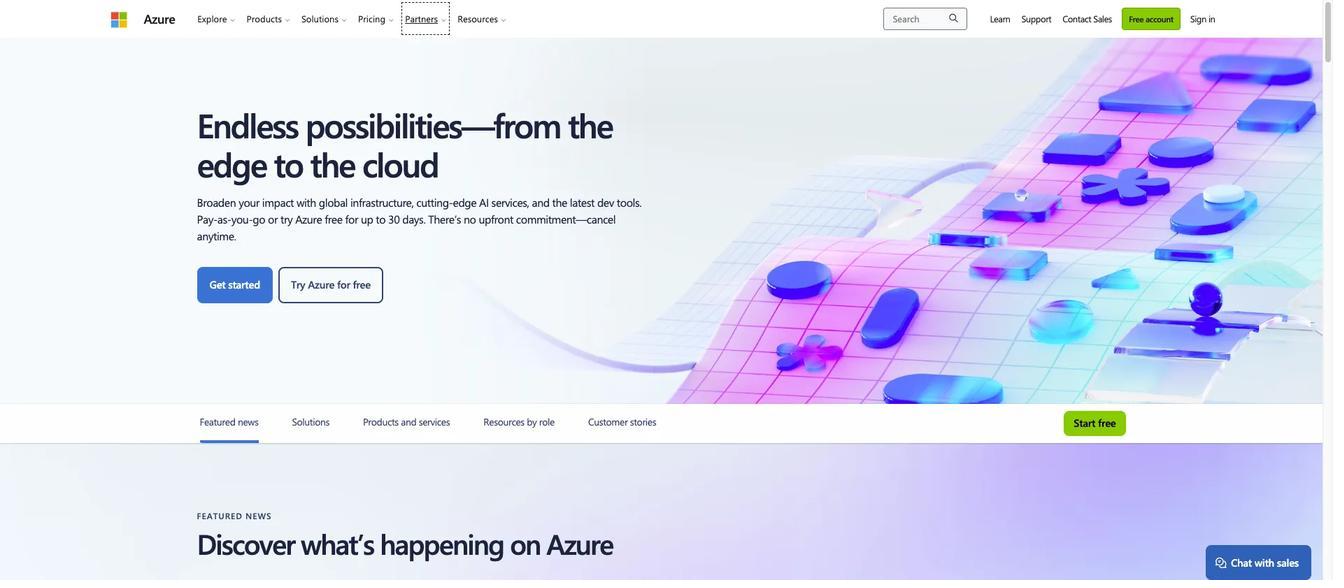 Task type: describe. For each thing, give the bounding box(es) containing it.
try azure for free
[[291, 278, 371, 292]]

possibilities—from
[[306, 102, 561, 147]]

edge
[[197, 141, 266, 186]]

contact sales
[[1063, 13, 1113, 24]]

endless possibilities—from the edge to the cloud
[[197, 102, 613, 186]]

with
[[1255, 556, 1275, 570]]

in
[[1209, 13, 1216, 24]]

account
[[1146, 13, 1174, 24]]

start free
[[1074, 416, 1116, 430]]

for
[[337, 278, 350, 292]]

free account link
[[1122, 7, 1181, 30]]

0 horizontal spatial the
[[310, 141, 355, 186]]

pricing
[[358, 13, 386, 24]]

solutions
[[302, 13, 339, 24]]

hero banner image image
[[0, 38, 1323, 404]]

support link
[[1016, 0, 1057, 37]]

sign in link
[[1185, 0, 1221, 37]]

partners
[[405, 13, 438, 24]]

contact sales link
[[1057, 0, 1118, 37]]

to
[[274, 141, 303, 186]]

explore button
[[192, 0, 241, 37]]

chat with sales
[[1231, 556, 1299, 570]]

pricing button
[[353, 0, 400, 37]]

sign
[[1191, 13, 1207, 24]]

products button
[[241, 0, 296, 37]]

start free button
[[1065, 411, 1126, 437]]

sales
[[1278, 556, 1299, 570]]

sign in
[[1191, 13, 1216, 24]]

try azure for free button
[[278, 267, 383, 304]]

get
[[210, 278, 226, 292]]

1 horizontal spatial the
[[568, 102, 613, 147]]

get started button
[[197, 267, 273, 304]]

started
[[228, 278, 260, 292]]



Task type: locate. For each thing, give the bounding box(es) containing it.
solutions button
[[296, 0, 353, 37]]

cloud
[[362, 141, 438, 186]]

start
[[1074, 416, 1096, 430]]

0 vertical spatial free
[[353, 278, 371, 292]]

azure left for
[[308, 278, 335, 292]]

products
[[247, 13, 282, 24]]

azure inside primary element
[[144, 10, 175, 27]]

free
[[353, 278, 371, 292], [1099, 416, 1116, 430]]

free
[[1129, 13, 1144, 24]]

try
[[291, 278, 305, 292]]

azure left explore
[[144, 10, 175, 27]]

free inside button
[[1099, 416, 1116, 430]]

0 vertical spatial azure
[[144, 10, 175, 27]]

chat
[[1231, 556, 1253, 570]]

Global search field
[[884, 7, 968, 30]]

azure inside 'button'
[[308, 278, 335, 292]]

1 vertical spatial azure
[[308, 278, 335, 292]]

the
[[568, 102, 613, 147], [310, 141, 355, 186]]

free account
[[1129, 13, 1174, 24]]

1 horizontal spatial azure
[[308, 278, 335, 292]]

0 horizontal spatial free
[[353, 278, 371, 292]]

explore
[[198, 13, 227, 24]]

free right start
[[1099, 416, 1116, 430]]

1 vertical spatial free
[[1099, 416, 1116, 430]]

get started
[[210, 278, 260, 292]]

1 horizontal spatial free
[[1099, 416, 1116, 430]]

free right for
[[353, 278, 371, 292]]

endless
[[197, 102, 298, 147]]

learn link
[[985, 0, 1016, 37]]

azure link
[[144, 10, 175, 27]]

free inside 'button'
[[353, 278, 371, 292]]

partners button
[[400, 0, 452, 37]]

support
[[1022, 13, 1052, 24]]

sales
[[1094, 13, 1113, 24]]

resources button
[[452, 0, 512, 37]]

primary element
[[102, 0, 521, 37]]

resources
[[458, 13, 498, 24]]

azure
[[144, 10, 175, 27], [308, 278, 335, 292]]

0 horizontal spatial azure
[[144, 10, 175, 27]]

chat with sales button
[[1207, 546, 1312, 581]]

featured news image
[[200, 441, 259, 444]]

Search azure.com text field
[[884, 7, 968, 30]]

contact
[[1063, 13, 1092, 24]]

learn
[[990, 13, 1011, 24]]



Task type: vqa. For each thing, say whether or not it's contained in the screenshot.
INFRASTRUCTURE.
no



